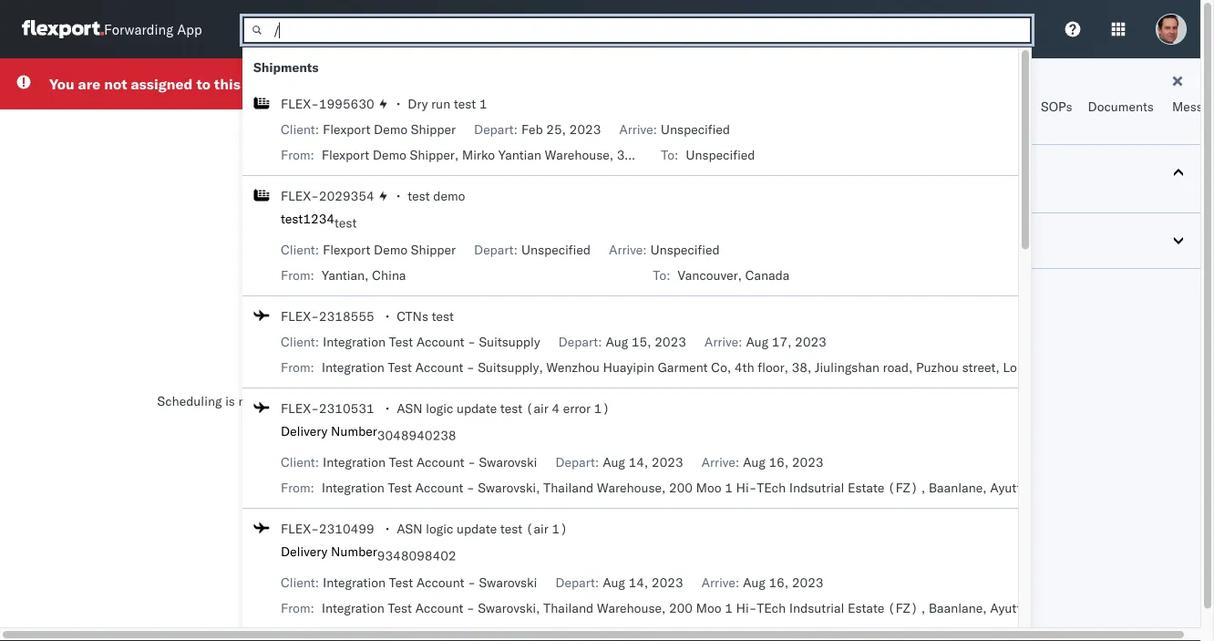 Task type: locate. For each thing, give the bounding box(es) containing it.
arrive: unspecified for depart: feb 25, 2023
[[619, 121, 730, 137]]

2 vertical spatial 1
[[725, 600, 733, 616]]

not right are
[[104, 75, 127, 93]]

1 in from the top
[[1108, 480, 1119, 496]]

200
[[669, 480, 693, 496], [669, 600, 693, 616]]

test
[[454, 96, 476, 112], [408, 188, 430, 204], [335, 215, 357, 231], [432, 308, 454, 324], [500, 400, 523, 416], [500, 521, 523, 537]]

2 client: from the top
[[281, 242, 319, 258]]

• left ctns
[[385, 308, 390, 324]]

1 horizontal spatial china
[[877, 147, 911, 163]]

longwan
[[1003, 359, 1055, 375]]

integration
[[323, 334, 386, 350], [322, 359, 385, 375], [323, 454, 386, 470], [322, 480, 385, 496], [323, 574, 386, 590], [322, 600, 385, 616]]

2 200 from the top
[[669, 600, 693, 616]]

2 update from the top
[[457, 521, 497, 537]]

16,
[[769, 454, 789, 470], [769, 574, 789, 590]]

0 vertical spatial (air
[[526, 400, 549, 416]]

1 horizontal spatial this
[[389, 393, 411, 409]]

ayutthaya, for asn logic update test (air 1)
[[990, 600, 1053, 616]]

2 number from the top
[[331, 543, 377, 559]]

huayipin
[[603, 359, 655, 375]]

delivery
[[281, 423, 328, 439], [281, 543, 328, 559]]

swarovski
[[479, 454, 537, 470], [479, 574, 537, 590]]

0 vertical spatial (fz)
[[888, 480, 918, 496]]

indsutrial for asn logic update test (air 1)
[[790, 600, 845, 616]]

2 bangpa- from the top
[[1056, 600, 1108, 616]]

0 vertical spatial 1
[[479, 96, 487, 112]]

0 vertical spatial not
[[104, 75, 127, 93]]

0 vertical spatial district,
[[1123, 480, 1169, 496]]

1 vertical spatial warehouse,
[[597, 480, 666, 496]]

1
[[479, 96, 487, 112], [725, 480, 733, 496], [725, 600, 733, 616]]

2023
[[570, 121, 601, 137], [655, 334, 687, 350], [795, 334, 827, 350], [652, 454, 684, 470], [792, 454, 824, 470], [652, 574, 684, 590], [792, 574, 824, 590]]

2 from: integration test account - swarovski, thailand warehouse, 200 moo 1 hi-tech indsutrial estate (fz) , baanlane, ayutthaya, bangpa-in district, 13160, from the top
[[281, 600, 1215, 616]]

1 indsutrial from the top
[[790, 480, 845, 496]]

number inside "delivery number 9348098402"
[[331, 543, 377, 559]]

1 vertical spatial this
[[389, 393, 411, 409]]

2 16, from the top
[[769, 574, 789, 590]]

to: left vancouver, at the top right of page
[[653, 267, 671, 283]]

unspecified
[[661, 121, 730, 137], [686, 147, 755, 163], [522, 242, 591, 258], [651, 242, 720, 258]]

1 thailand from the top
[[544, 480, 594, 496]]

delivery inside "delivery number 9348098402"
[[281, 543, 328, 559]]

district, for • asn logic update test (air 1)
[[1123, 600, 1169, 616]]

swarovski,
[[478, 480, 540, 496], [478, 600, 540, 616]]

flex-1995630
[[281, 96, 374, 112]]

flex- up "delivery number 9348098402"
[[281, 521, 319, 537]]

delivery for 2310499
[[281, 543, 328, 559]]

from: integration test account - swarovski, thailand warehouse, 200 moo 1 hi-tech indsutrial estate (fz) , baanlane, ayutthaya, bangpa-in district, 13160, for • asn logic update test (air 4 error 1)
[[281, 480, 1215, 496]]

2 swarovski, from the top
[[478, 600, 540, 616]]

1 delivery from the top
[[281, 423, 328, 439]]

0 vertical spatial 200
[[669, 480, 693, 496]]

district, for • asn logic update test (air 4 error 1)
[[1123, 480, 1169, 496]]

client: down flex-2310531 at the bottom left of page
[[281, 454, 319, 470]]

2 moo from the top
[[696, 600, 722, 616]]

1 vertical spatial flexport
[[322, 147, 370, 163]]

flexport down 1995630
[[323, 121, 371, 137]]

in
[[1108, 480, 1119, 496], [1108, 600, 1119, 616]]

arrive: for • asn logic update test (air 4 error 1)
[[702, 454, 740, 470]]

2 indsutrial from the top
[[790, 600, 845, 616]]

1 client: integration test account - swarovski from the top
[[281, 454, 537, 470]]

thailand for 1)
[[544, 600, 594, 616]]

• for • test demo
[[396, 188, 401, 204]]

delivery down flex-2310499
[[281, 543, 328, 559]]

1 vertical spatial from: integration test account - swarovski, thailand warehouse, 200 moo 1 hi-tech indsutrial estate (fz) , baanlane, ayutthaya, bangpa-in district, 13160,
[[281, 600, 1215, 616]]

1 vertical spatial client: integration test account - swarovski
[[281, 574, 537, 590]]

0 vertical spatial update
[[457, 400, 497, 416]]

0 vertical spatial from: integration test account - swarovski, thailand warehouse, 200 moo 1 hi-tech indsutrial estate (fz) , baanlane, ayutthaya, bangpa-in district, 13160,
[[281, 480, 1215, 496]]

1 baanlane, from the top
[[929, 480, 987, 496]]

flex- for 2310499
[[281, 521, 319, 537]]

2 vertical spatial demo
[[374, 242, 408, 258]]

number inside delivery number 3048940238
[[331, 423, 377, 439]]

0 horizontal spatial wenzhou
[[547, 359, 600, 375]]

1 moo from the top
[[696, 480, 722, 496]]

0 vertical spatial shipment
[[244, 75, 311, 93]]

5 flex- from the top
[[281, 521, 319, 537]]

account
[[417, 334, 465, 350], [415, 359, 464, 375], [417, 454, 465, 470], [415, 480, 464, 496], [417, 574, 465, 590], [415, 600, 464, 616]]

0 vertical spatial flexport
[[323, 121, 371, 137]]

co,
[[711, 359, 732, 375]]

• for • dry run test 1
[[396, 96, 401, 112]]

swarovski, up • asn logic update test (air 1) at the left bottom of the page
[[478, 480, 540, 496]]

1 client: flexport demo shipper from the top
[[281, 121, 456, 137]]

1 vertical spatial indsutrial
[[790, 600, 845, 616]]

1 horizontal spatial shipment
[[821, 164, 879, 180]]

1 tech from the top
[[757, 480, 786, 496]]

2 client: integration test account - swarovski from the top
[[281, 574, 537, 590]]

client: down 'test1234'
[[281, 242, 319, 258]]

flex- right is
[[281, 400, 319, 416]]

2 in from the top
[[1108, 600, 1119, 616]]

0 vertical spatial indsutrial
[[790, 480, 845, 496]]

update
[[457, 400, 497, 416], [457, 521, 497, 537]]

13160, for • asn logic update test (air 1)
[[1172, 600, 1215, 616]]

baanlane,
[[929, 480, 987, 496], [929, 600, 987, 616]]

asn up '3048940238'
[[397, 400, 423, 416]]

this right for
[[389, 393, 411, 409]]

depart: aug 15, 2023
[[559, 334, 687, 350]]

1 vertical spatial baanlane,
[[929, 600, 987, 616]]

documents button
[[1081, 90, 1165, 144]]

client: for delivery number 3048940238
[[281, 454, 319, 470]]

depart: feb 25, 2023
[[474, 121, 601, 137]]

from: integration test account - swarovski, thailand warehouse, 200 moo 1 hi-tech indsutrial estate (fz) , baanlane, ayutthaya, bangpa-in district, 13160, for • asn logic update test (air 1)
[[281, 600, 1215, 616]]

asn for asn logic update test (air 1)
[[397, 521, 423, 537]]

from: up currently
[[281, 359, 314, 375]]

2 vertical spatial warehouse,
[[597, 600, 666, 616]]

update for delivery number 3048940238
[[457, 400, 497, 416]]

0 vertical spatial logic
[[426, 400, 454, 416]]

1 vertical spatial number
[[331, 543, 377, 559]]

china up shipment highlights
[[877, 147, 911, 163]]

delivery number 3048940238
[[281, 423, 456, 443]]

number
[[331, 423, 377, 439], [331, 543, 377, 559]]

0 vertical spatial moo
[[696, 480, 722, 496]]

update for delivery number 9348098402
[[457, 521, 497, 537]]

1 ayutthaya, from the top
[[990, 480, 1053, 496]]

city,
[[1163, 359, 1189, 375]]

wenzhou up back
[[547, 359, 600, 375]]

1 vertical spatial ayutthaya,
[[990, 600, 1053, 616]]

not right is
[[238, 393, 257, 409]]

0 horizontal spatial china
[[372, 267, 406, 283]]

2 logic from the top
[[426, 521, 454, 537]]

0 vertical spatial ayutthaya,
[[990, 480, 1053, 496]]

1 vertical spatial shipment
[[821, 164, 879, 180]]

0 vertical spatial bangpa-
[[1056, 480, 1108, 496]]

1 vertical spatial tech
[[757, 600, 786, 616]]

1 horizontal spatial not
[[238, 393, 257, 409]]

1 vertical spatial update
[[457, 521, 497, 537]]

1 vertical spatial depart: aug 14, 2023
[[556, 574, 684, 590]]

0 vertical spatial swarovski,
[[478, 480, 540, 496]]

depart: aug 14, 2023
[[556, 454, 684, 470], [556, 574, 684, 590]]

swarovski down • asn logic update test (air 4 error 1)
[[479, 454, 537, 470]]

arrive: unspecified
[[619, 121, 730, 137], [609, 242, 720, 258]]

shipment up flex-1995630
[[244, 75, 311, 93]]

1 vertical spatial 1)
[[552, 521, 568, 537]]

flexport up 'yantian,'
[[323, 242, 371, 258]]

test inside test1234 test
[[335, 215, 357, 231]]

0 vertical spatial to:
[[661, 147, 679, 163]]

depart: aug 14, 2023 for asn logic update test (air 1)
[[556, 574, 684, 590]]

client: integration test account - swarovski for 9348098402
[[281, 574, 537, 590]]

1 vertical spatial estate
[[848, 600, 885, 616]]

1 logic from the top
[[426, 400, 454, 416]]

2 14, from the top
[[629, 574, 649, 590]]

1 vertical spatial 13160,
[[1172, 600, 1215, 616]]

swarovski, down • asn logic update test (air 1) at the left bottom of the page
[[478, 600, 540, 616]]

0 vertical spatial client: flexport demo shipper
[[281, 121, 456, 137]]

arrive: unspecified up shenzhen
[[619, 121, 730, 137]]

1 vertical spatial 16,
[[769, 574, 789, 590]]

1 bangpa- from the top
[[1056, 480, 1108, 496]]

0 vertical spatial shipper
[[411, 121, 456, 137]]

depart: aug 14, 2023 for asn logic update test (air 4 error 1)
[[556, 454, 684, 470]]

2310531
[[319, 400, 374, 416]]

highlights
[[882, 164, 943, 180]]

wenzhou
[[547, 359, 600, 375], [1107, 359, 1160, 375]]

1 vertical spatial asn
[[397, 521, 423, 537]]

1 vertical spatial shipper
[[411, 242, 456, 258]]

district,
[[1123, 480, 1169, 496], [1123, 600, 1169, 616]]

• up "delivery number 9348098402"
[[385, 521, 390, 537]]

bangpa- for • asn logic update test (air 1)
[[1056, 600, 1108, 616]]

• dry run test 1
[[396, 96, 487, 112]]

client:
[[281, 121, 319, 137], [281, 242, 319, 258], [281, 334, 319, 350], [281, 454, 319, 470], [281, 574, 319, 590]]

2 client: flexport demo shipper from the top
[[281, 242, 456, 258]]

2 hi- from the top
[[736, 600, 757, 616]]

0 horizontal spatial not
[[104, 75, 127, 93]]

0 vertical spatial this
[[214, 75, 241, 93]]

1 , from the top
[[922, 480, 926, 496]]

from: integration test account - suitsupply, wenzhou huayipin garment co, 4th floor, 38, jiulingshan road, puzhou street, longwan district, wenzhou city, zhej
[[281, 359, 1215, 375]]

1 estate from the top
[[848, 480, 885, 496]]

• up delivery number 3048940238 on the left bottom of page
[[385, 400, 390, 416]]

1 vertical spatial 14,
[[629, 574, 649, 590]]

1 from: integration test account - swarovski, thailand warehouse, 200 moo 1 hi-tech indsutrial estate (fz) , baanlane, ayutthaya, bangpa-in district, 13160, from the top
[[281, 480, 1215, 496]]

2 (fz) from the top
[[888, 600, 918, 616]]

• asn logic update test (air 1)
[[385, 521, 568, 537]]

1 depart: aug 14, 2023 from the top
[[556, 454, 684, 470]]

1 vertical spatial 1
[[725, 480, 733, 496]]

1 vertical spatial arrive: unspecified
[[609, 242, 720, 258]]

1 vertical spatial to:
[[653, 267, 671, 283]]

1 200 from the top
[[669, 480, 693, 496]]

0 vertical spatial delivery
[[281, 423, 328, 439]]

2029354
[[319, 188, 374, 204]]

number down 2310531
[[331, 423, 377, 439]]

0 vertical spatial warehouse,
[[545, 147, 614, 163]]

client: integration test account - swarovski
[[281, 454, 537, 470], [281, 574, 537, 590]]

hi-
[[736, 480, 757, 496], [736, 600, 757, 616]]

1 wenzhou from the left
[[547, 359, 600, 375]]

2 flex- from the top
[[281, 188, 319, 204]]

0 vertical spatial swarovski
[[479, 454, 537, 470]]

flexport up 2029354
[[322, 147, 370, 163]]

flex- down from: yantian, china
[[281, 308, 319, 324]]

2 swarovski from the top
[[479, 574, 537, 590]]

from: yantian, china
[[281, 267, 406, 283]]

0 vertical spatial china
[[877, 147, 911, 163]]

from: down flex-2310499
[[281, 600, 314, 616]]

2 district, from the top
[[1123, 600, 1169, 616]]

25,
[[546, 121, 566, 137]]

0 vertical spatial depart: aug 14, 2023
[[556, 454, 684, 470]]

shipment down guangdong,
[[821, 164, 879, 180]]

tech for asn logic update test (air 1)
[[757, 600, 786, 616]]

1 swarovski, from the top
[[478, 480, 540, 496]]

2 thailand from the top
[[544, 600, 594, 616]]

4 client: from the top
[[281, 454, 319, 470]]

1 13160, from the top
[[1172, 480, 1215, 496]]

demo down 1995630
[[374, 121, 408, 137]]

shipper for depart: unspecified
[[411, 242, 456, 258]]

client: integration test account - suitsupply
[[281, 334, 540, 350]]

1 vertical spatial delivery
[[281, 543, 328, 559]]

0 vertical spatial number
[[331, 423, 377, 439]]

indsutrial
[[790, 480, 845, 496], [790, 600, 845, 616]]

0 vertical spatial tech
[[757, 480, 786, 496]]

0 horizontal spatial shipment
[[244, 75, 311, 93]]

0 vertical spatial ,
[[922, 480, 926, 496]]

1 vertical spatial hi-
[[736, 600, 757, 616]]

0 vertical spatial hi-
[[736, 480, 757, 496]]

1 vertical spatial district,
[[1123, 600, 1169, 616]]

2 tech from the top
[[757, 600, 786, 616]]

logic up '3048940238'
[[426, 400, 454, 416]]

logic up 9348098402
[[426, 521, 454, 537]]

arrive:
[[619, 121, 657, 137], [609, 242, 647, 258], [705, 334, 743, 350], [702, 454, 740, 470], [702, 574, 740, 590]]

• left 'demo'
[[396, 188, 401, 204]]

1 vertical spatial bangpa-
[[1056, 600, 1108, 616]]

2 (air from the top
[[526, 521, 549, 537]]

flex- down shipments
[[281, 96, 319, 112]]

0 vertical spatial in
[[1108, 480, 1119, 496]]

1 horizontal spatial wenzhou
[[1107, 359, 1160, 375]]

client: integration test account - swarovski down 9348098402
[[281, 574, 537, 590]]

2 estate from the top
[[848, 600, 885, 616]]

thailand for 4
[[544, 480, 594, 496]]

asn up 9348098402
[[397, 521, 423, 537]]

2 vertical spatial flexport
[[323, 242, 371, 258]]

not for is
[[238, 393, 257, 409]]

1 arrive: aug 16, 2023 from the top
[[702, 454, 824, 470]]

client: flexport demo shipper down 1995630
[[281, 121, 456, 137]]

3 flex- from the top
[[281, 308, 319, 324]]

demo
[[433, 188, 465, 204]]

flex- for 2310531
[[281, 400, 319, 416]]

bangpa-
[[1056, 480, 1108, 496], [1056, 600, 1108, 616]]

delivery down flex-2310531 at the bottom left of page
[[281, 423, 328, 439]]

flex- for 2029354
[[281, 188, 319, 204]]

1 asn from the top
[[397, 400, 423, 416]]

1 vertical spatial swarovski
[[479, 574, 537, 590]]

china
[[877, 147, 911, 163], [372, 267, 406, 283]]

client: integration test account - swarovski down '3048940238'
[[281, 454, 537, 470]]

number for 9348098402
[[331, 543, 377, 559]]

warehouse, for 1)
[[597, 600, 666, 616]]

please
[[476, 393, 514, 409]]

flex- up 'test1234'
[[281, 188, 319, 204]]

0 vertical spatial arrive: unspecified
[[619, 121, 730, 137]]

swarovski, for 9348098402
[[478, 600, 540, 616]]

to:
[[661, 147, 679, 163], [653, 267, 671, 283]]

2 , from the top
[[922, 600, 926, 616]]

indsutrial for asn logic update test (air 4 error 1)
[[790, 480, 845, 496]]

1 (fz) from the top
[[888, 480, 918, 496]]

2 ayutthaya, from the top
[[990, 600, 1053, 616]]

2 delivery from the top
[[281, 543, 328, 559]]

2 arrive: aug 16, 2023 from the top
[[702, 574, 824, 590]]

1 vertical spatial client: flexport demo shipper
[[281, 242, 456, 258]]

4 flex- from the top
[[281, 400, 319, 416]]

, for • asn logic update test (air 4 error 1)
[[922, 480, 926, 496]]

number down 2310499
[[331, 543, 377, 559]]

delivery inside delivery number 3048940238
[[281, 423, 328, 439]]

client: down flex-2310499
[[281, 574, 319, 590]]

shipper down • test demo
[[411, 242, 456, 258]]

1 vertical spatial ,
[[922, 600, 926, 616]]

0 vertical spatial 1)
[[594, 400, 610, 416]]

1 vertical spatial moo
[[696, 600, 722, 616]]

2 13160, from the top
[[1172, 600, 1215, 616]]

0 vertical spatial 14,
[[629, 454, 649, 470]]

1 flex- from the top
[[281, 96, 319, 112]]

sops button
[[1034, 90, 1081, 144]]

1 vertical spatial in
[[1108, 600, 1119, 616]]

1 vertical spatial arrive: aug 16, 2023
[[702, 574, 824, 590]]

flex-
[[281, 96, 319, 112], [281, 188, 319, 204], [281, 308, 319, 324], [281, 400, 319, 416], [281, 521, 319, 537]]

ayutthaya, for asn logic update test (air 4 error 1)
[[990, 480, 1053, 496]]

1 from: from the top
[[281, 147, 314, 163]]

arrive: aug 17, 2023
[[705, 334, 827, 350]]

vancouver,
[[678, 267, 742, 283]]

1 vertical spatial 200
[[669, 600, 693, 616]]

forwarding
[[104, 21, 173, 38]]

1 vertical spatial demo
[[373, 147, 407, 163]]

0 vertical spatial demo
[[374, 121, 408, 137]]

this right to
[[214, 75, 241, 93]]

shipper for depart: feb 25, 2023
[[411, 121, 456, 137]]

1 shipper from the top
[[411, 121, 456, 137]]

• left dry at top left
[[396, 96, 401, 112]]

0 vertical spatial arrive: aug 16, 2023
[[702, 454, 824, 470]]

arrive: for • asn logic update test (air 1)
[[702, 574, 740, 590]]

wenzhou left city,
[[1107, 359, 1160, 375]]

1 update from the top
[[457, 400, 497, 416]]

to: right 3435
[[661, 147, 679, 163]]

1 vertical spatial logic
[[426, 521, 454, 537]]

china right 'yantian,'
[[372, 267, 406, 283]]

1 for 4
[[725, 480, 733, 496]]

1 number from the top
[[331, 423, 377, 439]]

client: down flex-1995630
[[281, 121, 319, 137]]

5 client: from the top
[[281, 574, 319, 590]]

demo up from: yantian, china
[[374, 242, 408, 258]]

1 hi- from the top
[[736, 480, 757, 496]]

test
[[389, 334, 413, 350], [388, 359, 412, 375], [389, 454, 413, 470], [388, 480, 412, 496], [389, 574, 413, 590], [388, 600, 412, 616]]

currently
[[261, 393, 312, 409]]

2 baanlane, from the top
[[929, 600, 987, 616]]

is
[[225, 393, 235, 409]]

flex-2318555
[[281, 308, 374, 324]]

client: down flex-2318555
[[281, 334, 319, 350]]

0 vertical spatial estate
[[848, 480, 885, 496]]

0 vertical spatial client: integration test account - swarovski
[[281, 454, 537, 470]]

0 vertical spatial 16,
[[769, 454, 789, 470]]

1 vertical spatial thailand
[[544, 600, 594, 616]]

0 vertical spatial thailand
[[544, 480, 594, 496]]

baanlane, for • asn logic update test (air 4 error 1)
[[929, 480, 987, 496]]

depart: for test demo
[[474, 242, 518, 258]]

moo
[[696, 480, 722, 496], [696, 600, 722, 616]]

1 16, from the top
[[769, 454, 789, 470]]

from: up flex-2310499
[[281, 480, 314, 496]]

from: left 'yantian,'
[[281, 267, 314, 283]]

canada
[[746, 267, 790, 283]]

tech
[[757, 480, 786, 496], [757, 600, 786, 616]]

route
[[991, 98, 1025, 114]]

9348098402
[[377, 548, 456, 564]]

2 asn from the top
[[397, 521, 423, 537]]

2 shipper from the top
[[411, 242, 456, 258]]

1 district, from the top
[[1123, 480, 1169, 496]]

feb
[[522, 121, 543, 137]]

from: flexport demo shipper, mirko yantian warehouse, 3435 shenzhen rd., shenzhen, guangdong, china
[[281, 147, 911, 163]]

shipper up shipper,
[[411, 121, 456, 137]]

shipper
[[411, 121, 456, 137], [411, 242, 456, 258]]

1 client: from the top
[[281, 121, 319, 137]]

1 14, from the top
[[629, 454, 649, 470]]

0 vertical spatial baanlane,
[[929, 480, 987, 496]]

14, for • asn logic update test (air 1)
[[629, 574, 649, 590]]

estate for asn logic update test (air 4 error 1)
[[848, 480, 885, 496]]

swarovski down • asn logic update test (air 1) at the left bottom of the page
[[479, 574, 537, 590]]

for
[[370, 393, 386, 409]]

0 vertical spatial 13160,
[[1172, 480, 1215, 496]]

1 vertical spatial (air
[[526, 521, 549, 537]]

demo left shipper,
[[373, 147, 407, 163]]

depart:
[[474, 121, 518, 137], [474, 242, 518, 258], [559, 334, 602, 350], [556, 454, 599, 470], [556, 574, 599, 590]]

demo for • test demo
[[374, 242, 408, 258]]

1 swarovski from the top
[[479, 454, 537, 470]]

flexport. image
[[22, 20, 104, 38]]

1 vertical spatial china
[[372, 267, 406, 283]]

•
[[396, 96, 401, 112], [396, 188, 401, 204], [385, 308, 390, 324], [385, 400, 390, 416], [385, 521, 390, 537]]

1 vertical spatial not
[[238, 393, 257, 409]]

1 vertical spatial (fz)
[[888, 600, 918, 616]]

1)
[[594, 400, 610, 416], [552, 521, 568, 537]]

from: up flex-2029354
[[281, 147, 314, 163]]

1 (air from the top
[[526, 400, 549, 416]]

yantian
[[499, 147, 542, 163]]

0 horizontal spatial this
[[214, 75, 241, 93]]

arrive: unspecified up vancouver, at the top right of page
[[609, 242, 720, 258]]

delivery for 2310531
[[281, 423, 328, 439]]

2 depart: aug 14, 2023 from the top
[[556, 574, 684, 590]]

0 vertical spatial asn
[[397, 400, 423, 416]]

1 vertical spatial swarovski,
[[478, 600, 540, 616]]

client: flexport demo shipper up 'yantian,'
[[281, 242, 456, 258]]

logic
[[426, 400, 454, 416], [426, 521, 454, 537]]



Task type: describe. For each thing, give the bounding box(es) containing it.
delivery number 9348098402
[[281, 543, 456, 564]]

1 horizontal spatial 1)
[[594, 400, 610, 416]]

, for • asn logic update test (air 1)
[[922, 600, 926, 616]]

route button
[[984, 90, 1034, 144]]

forwarding app
[[104, 21, 202, 38]]

14, for • asn logic update test (air 4 error 1)
[[629, 454, 649, 470]]

to: vancouver, canada
[[653, 267, 790, 283]]

floor,
[[758, 359, 789, 375]]

flex-2029354
[[281, 188, 374, 204]]

garment
[[658, 359, 708, 375]]

depart: for asn logic update test (air 4 error 1)
[[556, 454, 599, 470]]

back
[[555, 393, 583, 409]]

forwarding app link
[[22, 20, 202, 38]]

check
[[517, 393, 552, 409]]

(fz) for asn logic update test (air 4 error 1)
[[888, 480, 918, 496]]

bangpa- for • asn logic update test (air 4 error 1)
[[1056, 480, 1108, 496]]

puzhou
[[916, 359, 959, 375]]

yantian,
[[322, 267, 369, 283]]

rd.,
[[712, 147, 736, 163]]

13160, for • asn logic update test (air 4 error 1)
[[1172, 480, 1215, 496]]

shipments
[[253, 59, 319, 75]]

shenzhen
[[652, 147, 709, 163]]

messag
[[1173, 98, 1215, 114]]

shipment highlights button
[[791, 145, 1215, 200]]

flexport for 2029354
[[323, 242, 371, 258]]

suitsupply
[[479, 334, 540, 350]]

assigned
[[131, 75, 193, 93]]

baanlane, for • asn logic update test (air 1)
[[929, 600, 987, 616]]

suitsupply,
[[478, 359, 543, 375]]

Search Shipments (/) text field
[[243, 16, 1032, 44]]

3 client: from the top
[[281, 334, 319, 350]]

estate for asn logic update test (air 1)
[[848, 600, 885, 616]]

3435
[[617, 147, 649, 163]]

documents
[[1088, 98, 1154, 114]]

guangdong,
[[804, 147, 874, 163]]

messag button
[[1165, 90, 1215, 144]]

road,
[[883, 359, 913, 375]]

• ctns test
[[385, 308, 454, 324]]

flex-2310499
[[281, 521, 374, 537]]

logic for delivery number 3048940238
[[426, 400, 454, 416]]

tech for asn logic update test (air 4 error 1)
[[757, 480, 786, 496]]

number for 3048940238
[[331, 423, 377, 439]]

client: for test1234 test
[[281, 242, 319, 258]]

1995630
[[319, 96, 374, 112]]

flex- for 2318555
[[281, 308, 319, 324]]

16, for • asn logic update test (air 1)
[[769, 574, 789, 590]]

in for • asn logic update test (air 1)
[[1108, 600, 1119, 616]]

test1234
[[281, 211, 335, 227]]

depart: unspecified
[[474, 242, 591, 258]]

warehouse, for 4
[[597, 480, 666, 496]]

swarovski for delivery number 9348098402
[[479, 574, 537, 590]]

flex- for 1995630
[[281, 96, 319, 112]]

hi- for asn logic update test (air 1)
[[736, 600, 757, 616]]

to: for to: vancouver, canada
[[653, 267, 671, 283]]

swarovski, for 3048940238
[[478, 480, 540, 496]]

are
[[78, 75, 101, 93]]

flexport for 1995630
[[322, 147, 370, 163]]

shipment highlights
[[821, 164, 943, 180]]

3 from: from the top
[[281, 359, 314, 375]]

scheduling is not currently available for this shipment. please check back later.
[[157, 393, 617, 409]]

moo for asn logic update test (air 1)
[[696, 600, 722, 616]]

to: unspecified
[[661, 147, 755, 163]]

• for • asn logic update test (air 4 error 1)
[[385, 400, 390, 416]]

• asn logic update test (air 4 error 1)
[[385, 400, 610, 416]]

client: flexport demo shipper for depart: unspecified
[[281, 242, 456, 258]]

client: flexport demo shipper for depart: feb 25, 2023
[[281, 121, 456, 137]]

2 wenzhou from the left
[[1107, 359, 1160, 375]]

• for • ctns test
[[385, 308, 390, 324]]

logic for delivery number 9348098402
[[426, 521, 454, 537]]

5 from: from the top
[[281, 600, 314, 616]]

shipment.
[[415, 393, 472, 409]]

arrive: unspecified for depart: unspecified
[[609, 242, 720, 258]]

1 for 1)
[[725, 600, 733, 616]]

available
[[316, 393, 367, 409]]

test1234 test
[[281, 211, 357, 231]]

district,
[[1059, 359, 1104, 375]]

0 horizontal spatial 1)
[[552, 521, 568, 537]]

200 for • asn logic update test (air 4 error 1)
[[669, 480, 693, 496]]

moo for asn logic update test (air 4 error 1)
[[696, 480, 722, 496]]

3048940238
[[377, 427, 456, 443]]

hi- for asn logic update test (air 4 error 1)
[[736, 480, 757, 496]]

shipment inside button
[[821, 164, 879, 180]]

app
[[177, 21, 202, 38]]

38,
[[792, 359, 812, 375]]

• test demo
[[396, 188, 465, 204]]

sops
[[1041, 98, 1073, 114]]

arrive: aug 16, 2023 for • asn logic update test (air 4 error 1)
[[702, 454, 824, 470]]

4th
[[735, 359, 755, 375]]

17,
[[772, 334, 792, 350]]

4
[[552, 400, 560, 416]]

(air for 4
[[526, 400, 549, 416]]

flex-2310531
[[281, 400, 374, 416]]

ctns
[[397, 308, 429, 324]]

(fz) for asn logic update test (air 1)
[[888, 600, 918, 616]]

demo for • dry run test 1
[[373, 147, 407, 163]]

arrive: for • test demo
[[609, 242, 647, 258]]

you are not assigned to this shipment
[[49, 75, 311, 93]]

zhej
[[1192, 359, 1215, 375]]

swarovski for delivery number 3048940238
[[479, 454, 537, 470]]

shenzhen,
[[739, 147, 800, 163]]

200 for • asn logic update test (air 1)
[[669, 600, 693, 616]]

2 from: from the top
[[281, 267, 314, 283]]

2318555
[[319, 308, 374, 324]]

• for • asn logic update test (air 1)
[[385, 521, 390, 537]]

dry
[[408, 96, 428, 112]]

run
[[431, 96, 451, 112]]

scheduling
[[157, 393, 222, 409]]

in for • asn logic update test (air 4 error 1)
[[1108, 480, 1119, 496]]

to
[[196, 75, 211, 93]]

not for are
[[104, 75, 127, 93]]

mirko
[[462, 147, 495, 163]]

asn for asn logic update test (air 4 error 1)
[[397, 400, 423, 416]]

street,
[[963, 359, 1000, 375]]

error
[[563, 400, 591, 416]]

error
[[791, 267, 820, 283]]

(air for 1)
[[526, 521, 549, 537]]

16, for • asn logic update test (air 4 error 1)
[[769, 454, 789, 470]]

client: for delivery number 9348098402
[[281, 574, 319, 590]]

jiulingshan
[[815, 359, 880, 375]]

15,
[[632, 334, 652, 350]]

client: integration test account - swarovski for 3048940238
[[281, 454, 537, 470]]

arrive: aug 16, 2023 for • asn logic update test (air 1)
[[702, 574, 824, 590]]

2310499
[[319, 521, 374, 537]]

depart: for asn logic update test (air 1)
[[556, 574, 599, 590]]

to: for to: unspecified
[[661, 147, 679, 163]]

4 from: from the top
[[281, 480, 314, 496]]

you
[[49, 75, 74, 93]]

shipper,
[[410, 147, 459, 163]]

later.
[[586, 393, 617, 409]]



Task type: vqa. For each thing, say whether or not it's contained in the screenshot.
• ASN logic update test (air 4 error 1)'s ,
yes



